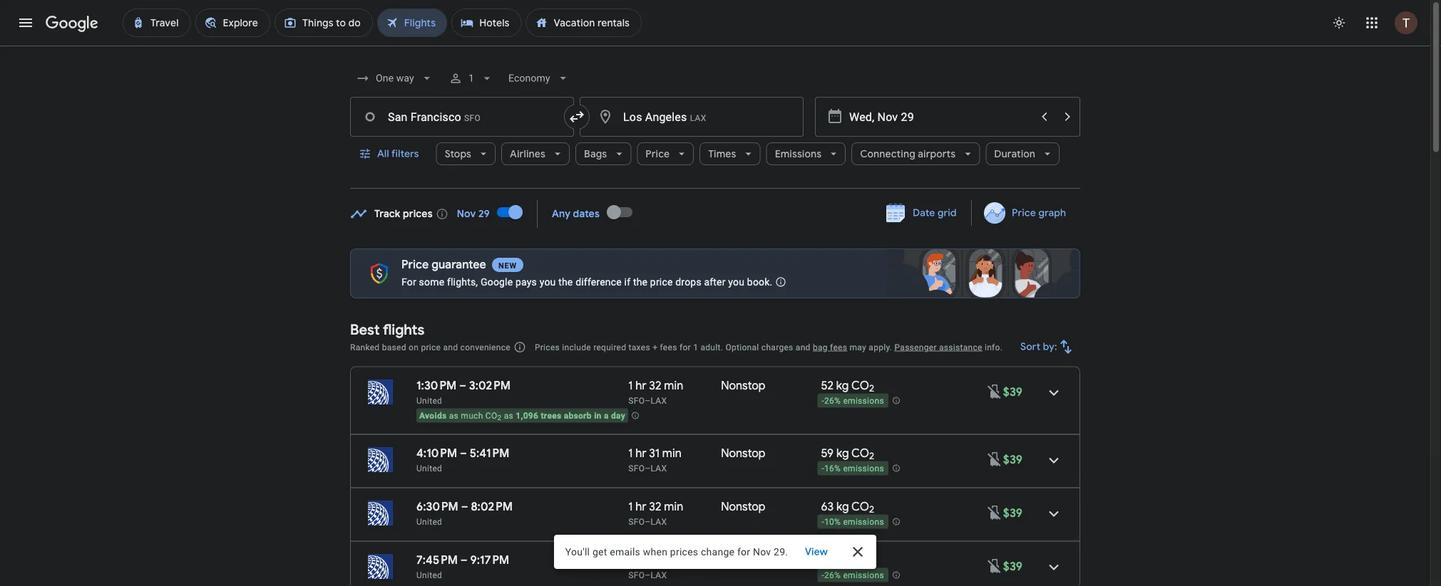 Task type: vqa. For each thing, say whether or not it's contained in the screenshot.


Task type: describe. For each thing, give the bounding box(es) containing it.
prices include required taxes + fees for 1 adult. optional charges and bag fees may apply. passenger assistance
[[535, 343, 982, 353]]

co for 5:41 pm
[[851, 446, 869, 461]]

passenger assistance button
[[895, 343, 982, 353]]

grid
[[938, 207, 957, 220]]

kg for 9:17 pm
[[836, 553, 849, 568]]

-16% emissions
[[822, 464, 884, 474]]

this price for this flight doesn't include overhead bin access. if you need a carry-on bag, use the bags filter to update prices. image for 3:02 pm
[[986, 383, 1003, 401]]

- for 3:02 pm
[[822, 397, 824, 407]]

26% for 3:02 pm
[[824, 397, 841, 407]]

best flights
[[350, 321, 425, 339]]

– up when
[[645, 517, 651, 527]]

price guarantee
[[401, 258, 486, 272]]

1 and from the left
[[443, 343, 458, 353]]

convenience
[[460, 343, 510, 353]]

view
[[805, 546, 828, 559]]

1:30 pm – 3:02 pm united
[[416, 379, 511, 406]]

nov inside "find the best price" region
[[457, 208, 476, 221]]

4:10 pm – 5:41 pm united
[[416, 446, 509, 474]]

kg for 8:02 pm
[[836, 500, 849, 515]]

39 us dollars text field for 63
[[1003, 506, 1023, 521]]

16%
[[824, 464, 841, 474]]

avoids as much co2 as 1096 trees absorb in a day. learn more about this calculation. image
[[631, 412, 640, 420]]

+
[[653, 343, 658, 353]]

– inside 7:45 pm – 9:17 pm united
[[461, 553, 468, 568]]

sort
[[1021, 341, 1041, 354]]

Arrival time: 5:41 PM. text field
[[470, 446, 509, 461]]

none search field containing all filters
[[350, 61, 1080, 189]]

3:02 pm
[[469, 379, 511, 393]]

8:02 pm
[[471, 500, 513, 515]]

view button
[[794, 540, 839, 565]]

google
[[481, 276, 513, 288]]

much
[[461, 411, 483, 421]]

new
[[498, 261, 517, 270]]

10%
[[824, 518, 841, 528]]

– inside 1 hr 31 min sfo – lax
[[645, 464, 651, 474]]

flights
[[383, 321, 425, 339]]

flights,
[[447, 276, 478, 288]]

2 the from the left
[[633, 276, 648, 288]]

drops
[[675, 276, 702, 288]]

26% for 9:17 pm
[[824, 571, 841, 581]]

4:10 pm
[[416, 446, 457, 461]]

2 for 8:02 pm
[[869, 504, 874, 516]]

0 vertical spatial price
[[650, 276, 673, 288]]

you'll get emails when prices change for nov 29.
[[565, 547, 788, 558]]

7:45 pm
[[416, 553, 458, 568]]

price button
[[637, 137, 694, 171]]

flight details. leaves san francisco international airport at 1:30 pm on wednesday, november 29 and arrives at los angeles international airport at 3:02 pm on wednesday, november 29. image
[[1037, 376, 1071, 410]]

all filters
[[377, 148, 419, 160]]

prices
[[535, 343, 560, 353]]

nov inside 'view' status
[[753, 547, 771, 558]]

1 as from the left
[[449, 411, 459, 421]]

59 kg co 2
[[821, 446, 874, 463]]

price graph
[[1012, 207, 1066, 220]]

track prices
[[374, 208, 433, 221]]

find the best price region
[[350, 195, 1080, 237]]

stops
[[445, 148, 471, 160]]

any
[[552, 208, 571, 221]]

any dates
[[552, 208, 600, 221]]

by:
[[1043, 341, 1058, 354]]

emails
[[610, 547, 640, 558]]

united for 1:30 pm
[[416, 396, 442, 406]]

2 you from the left
[[728, 276, 745, 288]]

required
[[593, 343, 626, 353]]

connecting airports
[[860, 148, 956, 160]]

guarantee
[[432, 258, 486, 272]]

nonstop flight. element for 9:17 pm
[[721, 553, 766, 570]]

duration
[[994, 148, 1035, 160]]

– inside the 6:30 pm – 8:02 pm united
[[461, 500, 468, 515]]

32 for 8:02 pm
[[649, 500, 661, 515]]

2 and from the left
[[796, 343, 811, 353]]

adult.
[[701, 343, 723, 353]]

1 the from the left
[[558, 276, 573, 288]]

nonstop for 8:02 pm
[[721, 500, 766, 515]]

apply.
[[869, 343, 892, 353]]

emissions button
[[766, 137, 846, 171]]

– up 31
[[645, 396, 651, 406]]

assistance
[[939, 343, 982, 353]]

prices inside 'view' status
[[670, 547, 698, 558]]

2 for 9:17 pm
[[869, 558, 874, 570]]

63
[[821, 500, 834, 515]]

trees
[[541, 411, 562, 421]]

6:30 pm – 8:02 pm united
[[416, 500, 513, 527]]

Departure time: 6:30 PM. text field
[[416, 500, 458, 515]]

leaves san francisco international airport at 6:30 pm on wednesday, november 29 and arrives at los angeles international airport at 8:02 pm on wednesday, november 29. element
[[416, 500, 513, 515]]

total duration 1 hr 32 min. element for 9:17 pm
[[628, 553, 721, 570]]

39 us dollars text field for 59
[[1003, 453, 1023, 467]]

for for nov
[[737, 547, 750, 558]]

filters
[[391, 148, 419, 160]]

1 you from the left
[[540, 276, 556, 288]]

airlines button
[[501, 137, 570, 171]]

emissions for 9:17 pm
[[843, 571, 884, 581]]

-10% emissions
[[822, 518, 884, 528]]

connecting airports button
[[852, 137, 980, 171]]

29.
[[774, 547, 788, 558]]

- for 8:02 pm
[[822, 518, 824, 528]]

52 for 9:17 pm
[[821, 553, 834, 568]]

2 for 3:02 pm
[[869, 383, 874, 395]]

5:41 pm
[[470, 446, 509, 461]]

include
[[562, 343, 591, 353]]

1 fees from the left
[[660, 343, 677, 353]]

nonstop for 3:02 pm
[[721, 379, 766, 393]]

total duration 1 hr 32 min. element for 3:02 pm
[[628, 379, 721, 395]]

best flights main content
[[350, 195, 1080, 587]]

learn more about price guarantee image
[[764, 265, 798, 299]]

date
[[913, 207, 935, 220]]

9:17 pm
[[470, 553, 509, 568]]

39 us dollars text field for 52
[[1003, 385, 1023, 400]]

emissions for 5:41 pm
[[843, 464, 884, 474]]

- for 9:17 pm
[[822, 571, 824, 581]]

lax for 9:17 pm
[[651, 571, 667, 581]]

learn more about tracked prices image
[[436, 208, 448, 221]]

flight details. leaves san francisco international airport at 4:10 pm on wednesday, november 29 and arrives at los angeles international airport at 5:41 pm on wednesday, november 29. image
[[1037, 444, 1071, 478]]

Arrival time: 9:17 PM. text field
[[470, 553, 509, 568]]

2 as from the left
[[504, 411, 513, 421]]

-26% emissions for 9:17 pm
[[822, 571, 884, 581]]

date grid
[[913, 207, 957, 220]]

$39 for 9:17 pm
[[1003, 560, 1023, 574]]

when
[[643, 547, 668, 558]]

1 hr 32 min sfo – lax for 9:17 pm
[[628, 553, 683, 581]]

times button
[[700, 137, 761, 171]]

co inside avoids as much co 2 as 1,096 trees absorb in a day
[[485, 411, 497, 421]]

times
[[708, 148, 736, 160]]

1:30 pm
[[416, 379, 457, 393]]

airports
[[918, 148, 956, 160]]

hr for 9:17 pm
[[636, 553, 646, 568]]

$39 for 8:02 pm
[[1003, 506, 1023, 521]]

31
[[649, 446, 660, 461]]

learn more about ranking image
[[513, 341, 526, 354]]

nonstop flight. element for 5:41 pm
[[721, 446, 766, 463]]

a
[[604, 411, 609, 421]]

1 inside popup button
[[468, 72, 474, 84]]

$39 for 5:41 pm
[[1003, 453, 1023, 467]]

charges
[[761, 343, 793, 353]]

leaves san francisco international airport at 1:30 pm on wednesday, november 29 and arrives at los angeles international airport at 3:02 pm on wednesday, november 29. element
[[416, 379, 511, 393]]

this price for this flight doesn't include overhead bin access. if you need a carry-on bag, use the bags filter to update prices. image for 63
[[986, 505, 1003, 522]]

nonstop for 9:17 pm
[[721, 553, 766, 568]]

32 for 9:17 pm
[[649, 553, 661, 568]]

taxes
[[629, 343, 650, 353]]

this price for this flight doesn't include overhead bin access. if you need a carry-on bag, use the bags filter to update prices. image for 9:17 pm
[[986, 558, 1003, 575]]

connecting
[[860, 148, 916, 160]]



Task type: locate. For each thing, give the bounding box(es) containing it.
1 vertical spatial 26%
[[824, 571, 841, 581]]

the right if
[[633, 276, 648, 288]]

- down 63 on the right of page
[[822, 518, 824, 528]]

- for 5:41 pm
[[822, 464, 824, 474]]

you right pays
[[540, 276, 556, 288]]

2 inside avoids as much co 2 as 1,096 trees absorb in a day
[[497, 414, 502, 423]]

co up -16% emissions
[[851, 446, 869, 461]]

nonstop flight. element
[[721, 379, 766, 395], [721, 446, 766, 463], [721, 500, 766, 517], [721, 553, 766, 570]]

4 hr from the top
[[636, 553, 646, 568]]

1 39 us dollars text field from the top
[[1003, 506, 1023, 521]]

2
[[869, 383, 874, 395], [497, 414, 502, 423], [869, 451, 874, 463], [869, 504, 874, 516], [869, 558, 874, 570]]

1 horizontal spatial for
[[737, 547, 750, 558]]

hr
[[636, 379, 646, 393], [636, 446, 646, 461], [636, 500, 646, 515], [636, 553, 646, 568]]

1 united from the top
[[416, 396, 442, 406]]

3 kg from the top
[[836, 500, 849, 515]]

3 nonstop flight. element from the top
[[721, 500, 766, 517]]

1 vertical spatial total duration 1 hr 32 min. element
[[628, 500, 721, 517]]

united for 6:30 pm
[[416, 517, 442, 527]]

change
[[701, 547, 735, 558]]

for some flights, google pays you the difference if the price drops after you book.
[[401, 276, 773, 288]]

bags
[[584, 148, 607, 160]]

for inside "best flights" main content
[[680, 343, 691, 353]]

32 for 3:02 pm
[[649, 379, 661, 393]]

0 vertical spatial 39 us dollars text field
[[1003, 506, 1023, 521]]

track
[[374, 208, 400, 221]]

– left arrival time: 8:02 pm. text field
[[461, 500, 468, 515]]

1 total duration 1 hr 32 min. element from the top
[[628, 379, 721, 395]]

1 hr 32 min sfo – lax up when
[[628, 500, 683, 527]]

Departure text field
[[849, 98, 1032, 136]]

1 horizontal spatial prices
[[670, 547, 698, 558]]

ranked
[[350, 343, 380, 353]]

None field
[[350, 66, 440, 91], [503, 66, 576, 91], [350, 66, 440, 91], [503, 66, 576, 91]]

52 down bag fees button
[[821, 379, 834, 393]]

price graph button
[[975, 200, 1077, 226]]

kg inside 63 kg co 2
[[836, 500, 849, 515]]

price left graph
[[1012, 207, 1036, 220]]

1 lax from the top
[[651, 396, 667, 406]]

based
[[382, 343, 406, 353]]

this price for this flight doesn't include overhead bin access. if you need a carry-on bag, use the bags filter to update prices. image
[[986, 383, 1003, 401], [986, 558, 1003, 575]]

emissions for 8:02 pm
[[843, 518, 884, 528]]

flight details. leaves san francisco international airport at 6:30 pm on wednesday, november 29 and arrives at los angeles international airport at 8:02 pm on wednesday, november 29. image
[[1037, 497, 1071, 532]]

0 horizontal spatial prices
[[403, 208, 433, 221]]

Departure time: 1:30 PM. text field
[[416, 379, 457, 393]]

None text field
[[350, 97, 574, 137], [580, 97, 804, 137], [350, 97, 574, 137], [580, 97, 804, 137]]

sfo for 5:41 pm
[[628, 464, 645, 474]]

hr up avoids as much co2 as 1096 trees absorb in a day. learn more about this calculation. image
[[636, 379, 646, 393]]

you right after
[[728, 276, 745, 288]]

kg inside the 59 kg co 2
[[836, 446, 849, 461]]

sfo inside 1 hr 31 min sfo – lax
[[628, 464, 645, 474]]

0 vertical spatial 1 hr 32 min sfo – lax
[[628, 379, 683, 406]]

$39 left flight details. leaves san francisco international airport at 4:10 pm on wednesday, november 29 and arrives at los angeles international airport at 5:41 pm on wednesday, november 29. "icon"
[[1003, 453, 1023, 467]]

1 vertical spatial prices
[[670, 547, 698, 558]]

$39 left flight details. leaves san francisco international airport at 1:30 pm on wednesday, november 29 and arrives at los angeles international airport at 3:02 pm on wednesday, november 29. icon
[[1003, 385, 1023, 400]]

2 39 us dollars text field from the top
[[1003, 453, 1023, 467]]

emissions for 3:02 pm
[[843, 397, 884, 407]]

1 for 9:17 pm
[[628, 553, 633, 568]]

some
[[419, 276, 444, 288]]

min
[[664, 379, 683, 393], [662, 446, 682, 461], [664, 500, 683, 515], [664, 553, 683, 568]]

52 kg co 2 for 9:17 pm
[[821, 553, 874, 570]]

0 vertical spatial -26% emissions
[[822, 397, 884, 407]]

hr for 8:02 pm
[[636, 500, 646, 515]]

min for 8:02 pm
[[664, 500, 683, 515]]

2 this price for this flight doesn't include overhead bin access. if you need a carry-on bag, use the bags filter to update prices. image from the top
[[986, 505, 1003, 522]]

2 1 hr 32 min sfo – lax from the top
[[628, 500, 683, 527]]

optional
[[726, 343, 759, 353]]

2 sfo from the top
[[628, 464, 645, 474]]

39 us dollars text field left flight details. leaves san francisco international airport at 6:30 pm on wednesday, november 29 and arrives at los angeles international airport at 8:02 pm on wednesday, november 29. icon
[[1003, 506, 1023, 521]]

4 nonstop flight. element from the top
[[721, 553, 766, 570]]

united inside 1:30 pm – 3:02 pm united
[[416, 396, 442, 406]]

26% up 59
[[824, 397, 841, 407]]

0 vertical spatial this price for this flight doesn't include overhead bin access. if you need a carry-on bag, use the bags filter to update prices. image
[[986, 383, 1003, 401]]

fees right +
[[660, 343, 677, 353]]

nov
[[457, 208, 476, 221], [753, 547, 771, 558]]

this price for this flight doesn't include overhead bin access. if you need a carry-on bag, use the bags filter to update prices. image
[[986, 451, 1003, 468], [986, 505, 1003, 522]]

2 this price for this flight doesn't include overhead bin access. if you need a carry-on bag, use the bags filter to update prices. image from the top
[[986, 558, 1003, 575]]

1 hr 32 min sfo – lax up avoids as much co2 as 1096 trees absorb in a day. learn more about this calculation. image
[[628, 379, 683, 406]]

dates
[[573, 208, 600, 221]]

lax down 31
[[651, 464, 667, 474]]

hr for 3:02 pm
[[636, 379, 646, 393]]

1 inside 1 hr 31 min sfo – lax
[[628, 446, 633, 461]]

sort by: button
[[1015, 330, 1080, 364]]

price
[[646, 148, 670, 160], [1012, 207, 1036, 220], [401, 258, 429, 272]]

united for 4:10 pm
[[416, 464, 442, 474]]

united down 6:30 pm
[[416, 517, 442, 527]]

$39 left flight details. leaves san francisco international airport at 6:30 pm on wednesday, november 29 and arrives at los angeles international airport at 8:02 pm on wednesday, november 29. icon
[[1003, 506, 1023, 521]]

emissions down -10% emissions at the bottom of page
[[843, 571, 884, 581]]

- down 59
[[822, 464, 824, 474]]

2 26% from the top
[[824, 571, 841, 581]]

0 vertical spatial total duration 1 hr 32 min. element
[[628, 379, 721, 395]]

2 right the much
[[497, 414, 502, 423]]

1 for 8:02 pm
[[628, 500, 633, 515]]

1 vertical spatial for
[[737, 547, 750, 558]]

you'll
[[565, 547, 590, 558]]

1 horizontal spatial price
[[650, 276, 673, 288]]

united inside 7:45 pm – 9:17 pm united
[[416, 571, 442, 581]]

lax for 3:02 pm
[[651, 396, 667, 406]]

lax up 31
[[651, 396, 667, 406]]

absorb
[[564, 411, 592, 421]]

view status
[[554, 536, 877, 570]]

4 kg from the top
[[836, 553, 849, 568]]

1 vertical spatial price
[[421, 343, 441, 353]]

price left drops
[[650, 276, 673, 288]]

lax up when
[[651, 517, 667, 527]]

1 26% from the top
[[824, 397, 841, 407]]

lax inside 1 hr 31 min sfo – lax
[[651, 464, 667, 474]]

1 vertical spatial 32
[[649, 500, 661, 515]]

39 us dollars text field left flight details. leaves san francisco international airport at 4:10 pm on wednesday, november 29 and arrives at los angeles international airport at 5:41 pm on wednesday, november 29. "icon"
[[1003, 453, 1023, 467]]

0 horizontal spatial nov
[[457, 208, 476, 221]]

-26% emissions down view button
[[822, 571, 884, 581]]

None search field
[[350, 61, 1080, 189]]

bags button
[[576, 137, 631, 171]]

as left '1,096'
[[504, 411, 513, 421]]

1 this price for this flight doesn't include overhead bin access. if you need a carry-on bag, use the bags filter to update prices. image from the top
[[986, 383, 1003, 401]]

1 for 5:41 pm
[[628, 446, 633, 461]]

2 nonstop from the top
[[721, 446, 766, 461]]

co for 8:02 pm
[[851, 500, 869, 515]]

3 nonstop from the top
[[721, 500, 766, 515]]

1 horizontal spatial and
[[796, 343, 811, 353]]

nov left 29.
[[753, 547, 771, 558]]

0 vertical spatial for
[[680, 343, 691, 353]]

-26% emissions up the 59 kg co 2 at the bottom of the page
[[822, 397, 884, 407]]

52 kg co 2 down may on the bottom
[[821, 379, 874, 395]]

emissions down the 59 kg co 2 at the bottom of the page
[[843, 464, 884, 474]]

as
[[449, 411, 459, 421], [504, 411, 513, 421]]

1 -26% emissions from the top
[[822, 397, 884, 407]]

2 down apply. at right bottom
[[869, 383, 874, 395]]

sfo up avoids as much co2 as 1096 trees absorb in a day. learn more about this calculation. image
[[628, 396, 645, 406]]

graph
[[1038, 207, 1066, 220]]

sfo up emails in the bottom left of the page
[[628, 517, 645, 527]]

difference
[[576, 276, 622, 288]]

and left convenience
[[443, 343, 458, 353]]

– inside 1:30 pm – 3:02 pm united
[[459, 379, 466, 393]]

1 vertical spatial price
[[1012, 207, 1036, 220]]

sfo down emails in the bottom left of the page
[[628, 571, 645, 581]]

1 hr 32 min sfo – lax
[[628, 379, 683, 406], [628, 500, 683, 527], [628, 553, 683, 581]]

emissions
[[775, 148, 822, 160]]

1 horizontal spatial price
[[646, 148, 670, 160]]

price right bags "popup button"
[[646, 148, 670, 160]]

Arrival time: 3:02 PM. text field
[[469, 379, 511, 393]]

kg for 3:02 pm
[[836, 379, 849, 393]]

sfo
[[628, 396, 645, 406], [628, 464, 645, 474], [628, 517, 645, 527], [628, 571, 645, 581]]

3 total duration 1 hr 32 min. element from the top
[[628, 553, 721, 570]]

– inside '4:10 pm – 5:41 pm united'
[[460, 446, 467, 461]]

2 vertical spatial price
[[401, 258, 429, 272]]

1 emissions from the top
[[843, 397, 884, 407]]

- down view button
[[822, 571, 824, 581]]

52 down 10%
[[821, 553, 834, 568]]

if
[[624, 276, 631, 288]]

united inside '4:10 pm – 5:41 pm united'
[[416, 464, 442, 474]]

sfo for 3:02 pm
[[628, 396, 645, 406]]

3 - from the top
[[822, 518, 824, 528]]

total duration 1 hr 32 min. element
[[628, 379, 721, 395], [628, 500, 721, 517], [628, 553, 721, 570]]

co down -10% emissions at the bottom of page
[[851, 553, 869, 568]]

price up for
[[401, 258, 429, 272]]

2 $39 from the top
[[1003, 453, 1023, 467]]

nonstop for 5:41 pm
[[721, 446, 766, 461]]

lax for 8:02 pm
[[651, 517, 667, 527]]

Departure time: 7:45 PM. text field
[[416, 553, 458, 568]]

kg right 63 on the right of page
[[836, 500, 849, 515]]

3 hr from the top
[[636, 500, 646, 515]]

get
[[593, 547, 607, 558]]

sort by:
[[1021, 341, 1058, 354]]

sfo down total duration 1 hr 31 min. 'element'
[[628, 464, 645, 474]]

2 fees from the left
[[830, 343, 847, 353]]

39 us dollars text field left the flight details. leaves san francisco international airport at 7:45 pm on wednesday, november 29 and arrives at los angeles international airport at 9:17 pm on wednesday, november 29. image
[[1003, 560, 1023, 574]]

lax for 5:41 pm
[[651, 464, 667, 474]]

emissions
[[843, 397, 884, 407], [843, 464, 884, 474], [843, 518, 884, 528], [843, 571, 884, 581]]

this price for this flight doesn't include overhead bin access. if you need a carry-on bag, use the bags filter to update prices. image left flight details. leaves san francisco international airport at 4:10 pm on wednesday, november 29 and arrives at los angeles international airport at 5:41 pm on wednesday, november 29. "icon"
[[986, 451, 1003, 468]]

united down the 4:10 pm
[[416, 464, 442, 474]]

min for 5:41 pm
[[662, 446, 682, 461]]

2 vertical spatial 1 hr 32 min sfo – lax
[[628, 553, 683, 581]]

prices
[[403, 208, 433, 221], [670, 547, 698, 558]]

39 us dollars text field for 52
[[1003, 560, 1023, 574]]

– left 9:17 pm
[[461, 553, 468, 568]]

2 lax from the top
[[651, 464, 667, 474]]

sfo for 9:17 pm
[[628, 571, 645, 581]]

nov 29
[[457, 208, 490, 221]]

nonstop flight. element for 8:02 pm
[[721, 500, 766, 517]]

co for 9:17 pm
[[851, 553, 869, 568]]

1 this price for this flight doesn't include overhead bin access. if you need a carry-on bag, use the bags filter to update prices. image from the top
[[986, 451, 1003, 468]]

united
[[416, 396, 442, 406], [416, 464, 442, 474], [416, 517, 442, 527], [416, 571, 442, 581]]

2 32 from the top
[[649, 500, 661, 515]]

1 button
[[443, 61, 500, 96]]

1 hr 31 min sfo – lax
[[628, 446, 682, 474]]

– down 31
[[645, 464, 651, 474]]

32 right emails in the bottom left of the page
[[649, 553, 661, 568]]

1 horizontal spatial the
[[633, 276, 648, 288]]

0 vertical spatial 52 kg co 2
[[821, 379, 874, 395]]

sfo for 8:02 pm
[[628, 517, 645, 527]]

co for 3:02 pm
[[851, 379, 869, 393]]

all filters button
[[350, 137, 430, 171]]

for
[[401, 276, 416, 288]]

Arrival time: 8:02 PM. text field
[[471, 500, 513, 515]]

nov left the 29
[[457, 208, 476, 221]]

date grid button
[[876, 200, 968, 226]]

2 vertical spatial total duration 1 hr 32 min. element
[[628, 553, 721, 570]]

1 horizontal spatial as
[[504, 411, 513, 421]]

total duration 1 hr 31 min. element
[[628, 446, 721, 463]]

1 - from the top
[[822, 397, 824, 407]]

4 - from the top
[[822, 571, 824, 581]]

stops button
[[436, 137, 496, 171]]

1 hr 32 min sfo – lax for 8:02 pm
[[628, 500, 683, 527]]

3 $39 from the top
[[1003, 506, 1023, 521]]

– right 1:30 pm
[[459, 379, 466, 393]]

price right on
[[421, 343, 441, 353]]

1 sfo from the top
[[628, 396, 645, 406]]

1 horizontal spatial nov
[[753, 547, 771, 558]]

0 horizontal spatial the
[[558, 276, 573, 288]]

2 nonstop flight. element from the top
[[721, 446, 766, 463]]

New feature text field
[[492, 258, 523, 272]]

prices right when
[[670, 547, 698, 558]]

4 $39 from the top
[[1003, 560, 1023, 574]]

1 52 kg co 2 from the top
[[821, 379, 874, 395]]

29
[[478, 208, 490, 221]]

$39 left the flight details. leaves san francisco international airport at 7:45 pm on wednesday, november 29 and arrives at los angeles international airport at 9:17 pm on wednesday, november 29. image
[[1003, 560, 1023, 574]]

1 52 from the top
[[821, 379, 834, 393]]

0 horizontal spatial price
[[421, 343, 441, 353]]

4 lax from the top
[[651, 571, 667, 581]]

kg for 5:41 pm
[[836, 446, 849, 461]]

united down departure time: 7:45 pm. text field
[[416, 571, 442, 581]]

co inside the 59 kg co 2
[[851, 446, 869, 461]]

min for 3:02 pm
[[664, 379, 683, 393]]

4 sfo from the top
[[628, 571, 645, 581]]

price inside popup button
[[646, 148, 670, 160]]

– left 5:41 pm
[[460, 446, 467, 461]]

for left adult.
[[680, 343, 691, 353]]

0 vertical spatial nov
[[457, 208, 476, 221]]

1 vertical spatial 39 us dollars text field
[[1003, 560, 1023, 574]]

hr up when
[[636, 500, 646, 515]]

loading results progress bar
[[0, 46, 1430, 48]]

hr right get
[[636, 553, 646, 568]]

1 vertical spatial 1 hr 32 min sfo – lax
[[628, 500, 683, 527]]

39 US dollars text field
[[1003, 385, 1023, 400], [1003, 453, 1023, 467]]

0 vertical spatial prices
[[403, 208, 433, 221]]

$39
[[1003, 385, 1023, 400], [1003, 453, 1023, 467], [1003, 506, 1023, 521], [1003, 560, 1023, 574]]

2 52 kg co 2 from the top
[[821, 553, 874, 570]]

2 up -10% emissions at the bottom of page
[[869, 504, 874, 516]]

1 vertical spatial 52
[[821, 553, 834, 568]]

may
[[850, 343, 866, 353]]

2 - from the top
[[822, 464, 824, 474]]

3 1 hr 32 min sfo – lax from the top
[[628, 553, 683, 581]]

1,096
[[516, 411, 539, 421]]

1 vertical spatial nov
[[753, 547, 771, 558]]

0 vertical spatial 52
[[821, 379, 834, 393]]

39 us dollars text field left flight details. leaves san francisco international airport at 1:30 pm on wednesday, november 29 and arrives at los angeles international airport at 3:02 pm on wednesday, november 29. icon
[[1003, 385, 1023, 400]]

and
[[443, 343, 458, 353], [796, 343, 811, 353]]

1 vertical spatial -26% emissions
[[822, 571, 884, 581]]

0 vertical spatial this price for this flight doesn't include overhead bin access. if you need a carry-on bag, use the bags filter to update prices. image
[[986, 451, 1003, 468]]

1 hr 32 min sfo – lax right get
[[628, 553, 683, 581]]

lax down when
[[651, 571, 667, 581]]

1 vertical spatial 52 kg co 2
[[821, 553, 874, 570]]

2 united from the top
[[416, 464, 442, 474]]

1 hr 32 min sfo – lax for 3:02 pm
[[628, 379, 683, 406]]

63 kg co 2
[[821, 500, 874, 516]]

52 kg co 2 for 3:02 pm
[[821, 379, 874, 395]]

-26% emissions
[[822, 397, 884, 407], [822, 571, 884, 581]]

2 -26% emissions from the top
[[822, 571, 884, 581]]

-
[[822, 397, 824, 407], [822, 464, 824, 474], [822, 518, 824, 528], [822, 571, 824, 581]]

0 vertical spatial price
[[646, 148, 670, 160]]

co up -10% emissions at the bottom of page
[[851, 500, 869, 515]]

0 horizontal spatial price
[[401, 258, 429, 272]]

59
[[821, 446, 834, 461]]

0 horizontal spatial for
[[680, 343, 691, 353]]

2 39 us dollars text field from the top
[[1003, 560, 1023, 574]]

2 for 5:41 pm
[[869, 451, 874, 463]]

2 horizontal spatial price
[[1012, 207, 1036, 220]]

emissions down 63 kg co 2 in the bottom right of the page
[[843, 518, 884, 528]]

avoids
[[419, 411, 447, 421]]

day
[[611, 411, 625, 421]]

1 kg from the top
[[836, 379, 849, 393]]

1 $39 from the top
[[1003, 385, 1023, 400]]

emissions down may on the bottom
[[843, 397, 884, 407]]

0 horizontal spatial you
[[540, 276, 556, 288]]

this price for this flight doesn't include overhead bin access. if you need a carry-on bag, use the bags filter to update prices. image for 59
[[986, 451, 1003, 468]]

in
[[594, 411, 602, 421]]

price for price
[[646, 148, 670, 160]]

1 vertical spatial this price for this flight doesn't include overhead bin access. if you need a carry-on bag, use the bags filter to update prices. image
[[986, 505, 1003, 522]]

4 emissions from the top
[[843, 571, 884, 581]]

0 horizontal spatial fees
[[660, 343, 677, 353]]

for right the change
[[737, 547, 750, 558]]

this price for this flight doesn't include overhead bin access. if you need a carry-on bag, use the bags filter to update prices. image left flight details. leaves san francisco international airport at 6:30 pm on wednesday, november 29 and arrives at los angeles international airport at 8:02 pm on wednesday, november 29. icon
[[986, 505, 1003, 522]]

hr inside 1 hr 31 min sfo – lax
[[636, 446, 646, 461]]

3 sfo from the top
[[628, 517, 645, 527]]

$39 for 3:02 pm
[[1003, 385, 1023, 400]]

united inside the 6:30 pm – 8:02 pm united
[[416, 517, 442, 527]]

- up 59
[[822, 397, 824, 407]]

39 US dollars text field
[[1003, 506, 1023, 521], [1003, 560, 1023, 574]]

co right the much
[[485, 411, 497, 421]]

ranked based on price and convenience
[[350, 343, 510, 353]]

avoids as much co 2 as 1,096 trees absorb in a day
[[419, 411, 625, 423]]

price inside button
[[1012, 207, 1036, 220]]

price for price guarantee
[[401, 258, 429, 272]]

0 horizontal spatial and
[[443, 343, 458, 353]]

for inside 'view' status
[[737, 547, 750, 558]]

1 vertical spatial 39 us dollars text field
[[1003, 453, 1023, 467]]

united for 7:45 pm
[[416, 571, 442, 581]]

swap origin and destination. image
[[568, 108, 585, 126]]

book.
[[747, 276, 773, 288]]

leaves san francisco international airport at 7:45 pm on wednesday, november 29 and arrives at los angeles international airport at 9:17 pm on wednesday, november 29. element
[[416, 553, 509, 568]]

co down may on the bottom
[[851, 379, 869, 393]]

min for 9:17 pm
[[664, 553, 683, 568]]

4 united from the top
[[416, 571, 442, 581]]

you
[[540, 276, 556, 288], [728, 276, 745, 288]]

change appearance image
[[1322, 6, 1356, 40]]

kg right view
[[836, 553, 849, 568]]

3 united from the top
[[416, 517, 442, 527]]

3 emissions from the top
[[843, 518, 884, 528]]

1 nonstop flight. element from the top
[[721, 379, 766, 395]]

and left bag
[[796, 343, 811, 353]]

2 emissions from the top
[[843, 464, 884, 474]]

nonstop flight. element for 3:02 pm
[[721, 379, 766, 395]]

on
[[409, 343, 419, 353]]

52 kg co 2
[[821, 379, 874, 395], [821, 553, 874, 570]]

for for 1
[[680, 343, 691, 353]]

1 32 from the top
[[649, 379, 661, 393]]

2 52 from the top
[[821, 553, 834, 568]]

kg right 59
[[836, 446, 849, 461]]

united up avoids
[[416, 396, 442, 406]]

prices left learn more about tracked prices image
[[403, 208, 433, 221]]

0 vertical spatial 26%
[[824, 397, 841, 407]]

3 lax from the top
[[651, 517, 667, 527]]

1
[[468, 72, 474, 84], [693, 343, 698, 353], [628, 379, 633, 393], [628, 446, 633, 461], [628, 500, 633, 515], [628, 553, 633, 568]]

price for price graph
[[1012, 207, 1036, 220]]

0 vertical spatial 39 us dollars text field
[[1003, 385, 1023, 400]]

as left the much
[[449, 411, 459, 421]]

2 hr from the top
[[636, 446, 646, 461]]

the left difference on the left top of page
[[558, 276, 573, 288]]

1 for 3:02 pm
[[628, 379, 633, 393]]

4 nonstop from the top
[[721, 553, 766, 568]]

2 up -16% emissions
[[869, 451, 874, 463]]

all
[[377, 148, 389, 160]]

co
[[851, 379, 869, 393], [485, 411, 497, 421], [851, 446, 869, 461], [851, 500, 869, 515], [851, 553, 869, 568]]

hr for 5:41 pm
[[636, 446, 646, 461]]

1 nonstop from the top
[[721, 379, 766, 393]]

1 horizontal spatial fees
[[830, 343, 847, 353]]

flight details. leaves san francisco international airport at 7:45 pm on wednesday, november 29 and arrives at los angeles international airport at 9:17 pm on wednesday, november 29. image
[[1037, 551, 1071, 585]]

leaves san francisco international airport at 4:10 pm on wednesday, november 29 and arrives at los angeles international airport at 5:41 pm on wednesday, november 29. element
[[416, 446, 509, 461]]

-26% emissions for 3:02 pm
[[822, 397, 884, 407]]

bag fees button
[[813, 343, 847, 353]]

main menu image
[[17, 14, 34, 31]]

2 total duration 1 hr 32 min. element from the top
[[628, 500, 721, 517]]

1 horizontal spatial you
[[728, 276, 745, 288]]

2 kg from the top
[[836, 446, 849, 461]]

fees
[[660, 343, 677, 353], [830, 343, 847, 353]]

duration button
[[986, 137, 1060, 171]]

co inside 63 kg co 2
[[851, 500, 869, 515]]

1 hr from the top
[[636, 379, 646, 393]]

2 vertical spatial 32
[[649, 553, 661, 568]]

after
[[704, 276, 726, 288]]

2 inside 63 kg co 2
[[869, 504, 874, 516]]

this price for this flight doesn't include overhead bin access. if you need a carry-on bag, use the bags filter to update prices. image left flight details. leaves san francisco international airport at 1:30 pm on wednesday, november 29 and arrives at los angeles international airport at 3:02 pm on wednesday, november 29. icon
[[986, 383, 1003, 401]]

0 horizontal spatial as
[[449, 411, 459, 421]]

bag
[[813, 343, 828, 353]]

6:30 pm
[[416, 500, 458, 515]]

26% down view button
[[824, 571, 841, 581]]

the
[[558, 276, 573, 288], [633, 276, 648, 288]]

– down when
[[645, 571, 651, 581]]

–
[[459, 379, 466, 393], [645, 396, 651, 406], [460, 446, 467, 461], [645, 464, 651, 474], [461, 500, 468, 515], [645, 517, 651, 527], [461, 553, 468, 568], [645, 571, 651, 581]]

52 for 3:02 pm
[[821, 379, 834, 393]]

best
[[350, 321, 380, 339]]

1 39 us dollars text field from the top
[[1003, 385, 1023, 400]]

2 down -10% emissions at the bottom of page
[[869, 558, 874, 570]]

2 inside the 59 kg co 2
[[869, 451, 874, 463]]

this price for this flight doesn't include overhead bin access. if you need a carry-on bag, use the bags filter to update prices. image left the flight details. leaves san francisco international airport at 7:45 pm on wednesday, november 29 and arrives at los angeles international airport at 9:17 pm on wednesday, november 29. image
[[986, 558, 1003, 575]]

0 vertical spatial 32
[[649, 379, 661, 393]]

total duration 1 hr 32 min. element for 8:02 pm
[[628, 500, 721, 517]]

kg down bag fees button
[[836, 379, 849, 393]]

min inside 1 hr 31 min sfo – lax
[[662, 446, 682, 461]]

3 32 from the top
[[649, 553, 661, 568]]

1 1 hr 32 min sfo – lax from the top
[[628, 379, 683, 406]]

hr left 31
[[636, 446, 646, 461]]

Departure time: 4:10 PM. text field
[[416, 446, 457, 461]]

52 kg co 2 down -10% emissions at the bottom of page
[[821, 553, 874, 570]]

fees right bag
[[830, 343, 847, 353]]

32 up when
[[649, 500, 661, 515]]

1 vertical spatial this price for this flight doesn't include overhead bin access. if you need a carry-on bag, use the bags filter to update prices. image
[[986, 558, 1003, 575]]

32 down +
[[649, 379, 661, 393]]

prices inside "find the best price" region
[[403, 208, 433, 221]]



